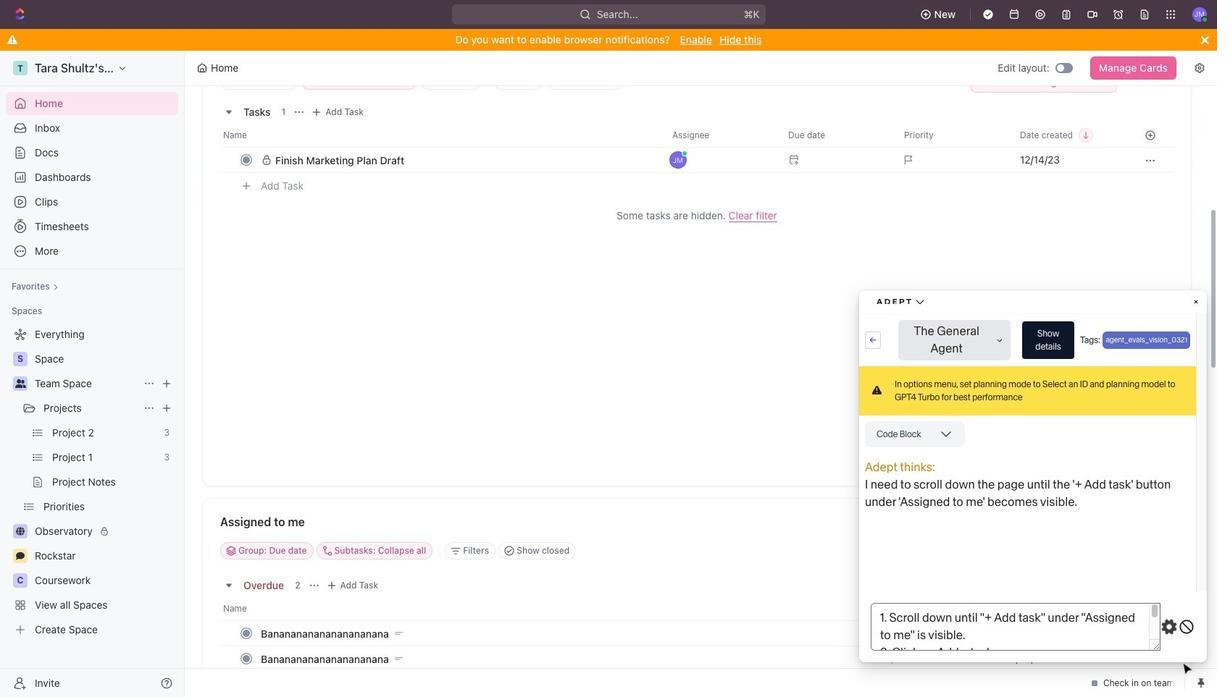 Task type: locate. For each thing, give the bounding box(es) containing it.
tree inside sidebar navigation
[[6, 323, 178, 642]]

tree
[[6, 323, 178, 642]]

user group image
[[15, 380, 26, 388]]

tara shultz's workspace, , element
[[13, 61, 28, 75]]

globe image
[[16, 527, 25, 536]]

sidebar navigation
[[0, 51, 188, 698]]



Task type: describe. For each thing, give the bounding box(es) containing it.
coursework, , element
[[13, 574, 28, 588]]

space, , element
[[13, 352, 28, 367]]

comment image
[[16, 552, 25, 561]]



Task type: vqa. For each thing, say whether or not it's contained in the screenshot.
Space, , Element
yes



